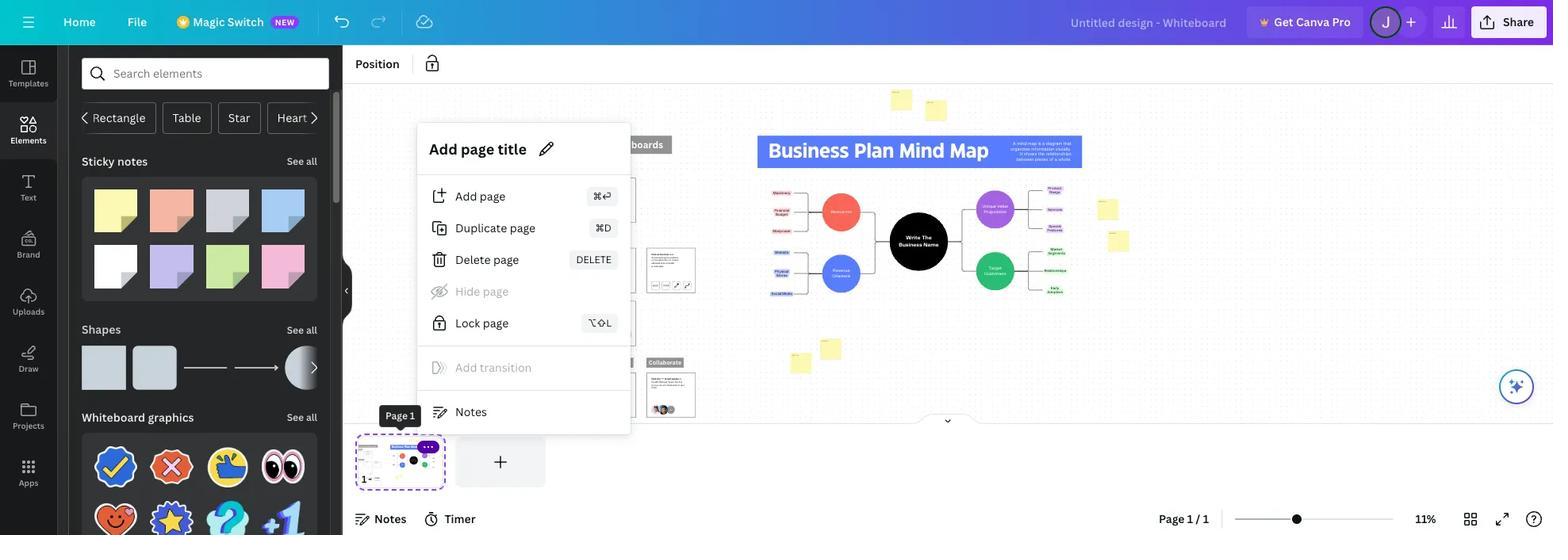 Task type: vqa. For each thing, say whether or not it's contained in the screenshot.


Task type: locate. For each thing, give the bounding box(es) containing it.
for right search
[[616, 387, 619, 390]]

2 vertical spatial see all button
[[287, 410, 317, 426]]

thumb up icon image
[[206, 445, 249, 488]]

market
[[1051, 248, 1063, 252]]

1 vertical spatial in
[[678, 384, 680, 387]]

click up drag the text along the line
[[600, 253, 605, 256]]

stores
[[776, 274, 787, 277]]

shapes button
[[80, 314, 122, 346]]

gray sticky note image
[[206, 190, 249, 233]]

click
[[651, 253, 657, 256], [651, 378, 657, 381]]

add left transition at the bottom left of the page
[[455, 360, 477, 375]]

1 vertical spatial page
[[1159, 512, 1185, 527]]

0 horizontal spatial shapes
[[82, 322, 121, 337]]

the inside a mind map is a diagram that organizes information visually. it shows the relationships between pieces of a whole.
[[1038, 152, 1045, 157]]

0 horizontal spatial sticky
[[82, 154, 115, 169]]

page
[[386, 409, 408, 423], [1159, 512, 1185, 527]]

0 vertical spatial magic
[[193, 14, 225, 29]]

see all button down heart button
[[287, 154, 317, 170]]

1 vertical spatial share
[[668, 381, 674, 384]]

collaborate
[[649, 359, 682, 367]]

click up elbowed
[[651, 253, 657, 256]]

map
[[1028, 141, 1037, 146]]

text.
[[603, 256, 608, 259]]

on up the editor
[[657, 253, 660, 256]]

1 horizontal spatial in
[[678, 384, 680, 387]]

0 vertical spatial add
[[455, 189, 477, 204]]

0 vertical spatial page
[[386, 409, 408, 423]]

1 vertical spatial elements
[[592, 186, 601, 189]]

text button
[[0, 159, 57, 217]]

1 horizontal spatial can
[[659, 384, 662, 387]]

lines up hide page button
[[529, 234, 544, 242]]

among
[[659, 256, 666, 259]]

adopters
[[1047, 291, 1063, 294]]

"+"
[[661, 378, 664, 381]]

3 see all from the top
[[287, 411, 317, 424]]

whole.
[[1058, 157, 1072, 162]]

for inside you can also access panels for lines & shapes, charts, and tables in this tab.
[[620, 195, 623, 198]]

to inside the alternatively, click on the elements tab to open the sticky notes panel.
[[606, 186, 608, 189]]

1 vertical spatial lines
[[529, 234, 544, 242]]

and up create at top left
[[670, 253, 673, 256]]

1 vertical spatial see all
[[287, 323, 317, 337]]

1 see all from the top
[[287, 155, 317, 168]]

see for graphics
[[287, 411, 304, 424]]

click up so
[[651, 378, 657, 381]]

1 vertical spatial whiteboard
[[82, 410, 145, 425]]

get canva pro button
[[1247, 6, 1364, 38]]

0 vertical spatial see all
[[287, 155, 317, 168]]

and right the editor
[[666, 262, 670, 265]]

page
[[480, 189, 506, 204], [510, 221, 536, 236], [493, 252, 519, 267], [483, 284, 509, 299], [483, 316, 509, 331]]

2 vertical spatial see
[[287, 411, 304, 424]]

page right hide at left bottom
[[483, 284, 509, 299]]

organizes
[[1011, 146, 1030, 152]]

1 vertical spatial page title text field
[[374, 472, 380, 488]]

0 vertical spatial you
[[654, 384, 658, 387]]

0 vertical spatial can
[[596, 195, 600, 198]]

page right lock
[[483, 316, 509, 331]]

0 horizontal spatial line
[[592, 256, 595, 259]]

add left "text."
[[599, 256, 603, 259]]

lines left &
[[592, 198, 597, 200]]

see all button down white circle shape image
[[287, 410, 317, 426]]

lines
[[664, 253, 669, 256], [661, 262, 665, 265]]

get canva pro
[[1274, 14, 1351, 29]]

elements up 'text' button
[[11, 135, 47, 146]]

elements left tab
[[592, 186, 601, 189]]

all inside click the "+" to add people to the whiteboard. share the link so you can all collaborate in real time!
[[663, 384, 665, 387]]

2 see all from the top
[[287, 323, 317, 337]]

create
[[672, 259, 678, 262]]

and right charts,
[[616, 198, 620, 200]]

bar
[[665, 259, 669, 262]]

you left need,
[[602, 390, 606, 393]]

2 vertical spatial see all
[[287, 411, 317, 424]]

on right while
[[607, 384, 610, 387]]

page up page 1 image
[[386, 409, 408, 423]]

1 vertical spatial text
[[602, 278, 604, 279]]

1 vertical spatial line
[[611, 278, 613, 279]]

shapes up delete
[[557, 234, 577, 242]]

1 vertical spatial see
[[287, 323, 304, 337]]

elements
[[11, 135, 47, 146], [592, 186, 601, 189], [593, 217, 602, 220]]

notes
[[598, 189, 605, 192], [455, 405, 487, 420], [374, 512, 407, 527]]

tables
[[592, 200, 599, 203]]

click inside the alternatively, click on the elements tab to open the sticky notes panel.
[[606, 183, 611, 186]]

1 horizontal spatial line
[[611, 278, 613, 279]]

on up panel.
[[611, 183, 614, 186]]

1 vertical spatial notes button
[[349, 507, 413, 532]]

1 horizontal spatial lines
[[592, 198, 597, 200]]

see up white circle shape image
[[287, 323, 304, 337]]

page 1 image
[[355, 437, 446, 488]]

time!
[[651, 387, 657, 390]]

projects button
[[0, 388, 57, 445]]

a right 'is'
[[1043, 141, 1045, 146]]

see all down heart button
[[287, 155, 317, 168]]

notes button
[[417, 397, 631, 428], [349, 507, 413, 532]]

1 horizontal spatial you
[[654, 384, 658, 387]]

0 vertical spatial notes
[[598, 189, 605, 192]]

1 vertical spatial click
[[651, 378, 657, 381]]

along
[[604, 278, 608, 279]]

and inside you can also access panels for lines & shapes, charts, and tables in this tab.
[[616, 198, 620, 200]]

see down heart button
[[287, 155, 304, 168]]

to right tab
[[606, 186, 608, 189]]

click
[[606, 183, 611, 186], [600, 253, 605, 256]]

can inside you can also access panels for lines & shapes, charts, and tables in this tab.
[[596, 195, 600, 198]]

2 horizontal spatial 1
[[1203, 512, 1209, 527]]

0 horizontal spatial notes button
[[349, 507, 413, 532]]

elements up ⌘d
[[593, 217, 602, 220]]

tab.
[[606, 200, 610, 203]]

in left the "this"
[[599, 200, 601, 203]]

0 vertical spatial lines
[[592, 198, 597, 200]]

social
[[772, 293, 782, 296]]

click for to
[[606, 183, 611, 186]]

to right "+"
[[665, 378, 667, 381]]

add
[[599, 256, 603, 259], [670, 262, 674, 265], [667, 378, 671, 381]]

Page title text field
[[428, 138, 530, 159], [374, 472, 380, 488]]

sticky up you
[[592, 189, 598, 192]]

diagram
[[1046, 141, 1062, 146]]

line left "text."
[[592, 256, 595, 259]]

can down "+"
[[659, 384, 662, 387]]

share inside click the "+" to add people to the whiteboard. share the link so you can all collaborate in real time!
[[668, 381, 674, 384]]

1 horizontal spatial sticky
[[592, 189, 598, 192]]

see down white circle shape image
[[287, 411, 304, 424]]

0 vertical spatial whiteboard
[[592, 387, 604, 390]]

see all down white circle shape image
[[287, 411, 317, 424]]

1 vertical spatial a
[[1055, 157, 1057, 162]]

0 horizontal spatial magic
[[193, 14, 225, 29]]

0 horizontal spatial for
[[616, 387, 619, 390]]

see all up white circle shape image
[[287, 323, 317, 337]]

0 vertical spatial for
[[620, 195, 623, 198]]

add this line to the canvas image
[[183, 346, 228, 390], [234, 346, 278, 390]]

0 vertical spatial click
[[606, 183, 611, 186]]

in left the real
[[678, 384, 680, 387]]

0 horizontal spatial in
[[599, 200, 601, 203]]

0 horizontal spatial you
[[602, 390, 606, 393]]

1 right /
[[1203, 512, 1209, 527]]

this
[[601, 200, 605, 203]]

shapes up the square image
[[82, 322, 121, 337]]

sticky left 'notes'
[[82, 154, 115, 169]]

0 vertical spatial click
[[651, 253, 657, 256]]

options
[[671, 256, 679, 259]]

new
[[275, 17, 295, 28]]

add for add page
[[455, 189, 477, 204]]

special
[[1049, 225, 1061, 229]]

notes down add transition
[[455, 405, 487, 420]]

1 up page 1 image
[[410, 409, 415, 423]]

0 vertical spatial share
[[1503, 14, 1534, 29]]

file button
[[115, 6, 160, 38]]

2 vertical spatial add
[[455, 360, 477, 375]]

hide pages image
[[910, 413, 986, 426]]

add up duplicate
[[455, 189, 477, 204]]

draw
[[19, 363, 39, 374]]

magic inside main menu bar
[[193, 14, 225, 29]]

click inside double-click on the line to add text. click on the lines and choose among the options on the editor bar to create elbowed lines and add arrowheads.
[[651, 253, 657, 256]]

promoting ideas and work image
[[262, 501, 305, 536]]

financial
[[775, 209, 789, 212]]

0 horizontal spatial page
[[386, 409, 408, 423]]

budget
[[776, 213, 788, 216]]

you inside click the "+" to add people to the whiteboard. share the link so you can all collaborate in real time!
[[654, 384, 658, 387]]

group
[[94, 180, 137, 233], [150, 180, 193, 233], [206, 180, 249, 233], [262, 180, 305, 233], [94, 236, 137, 288], [150, 236, 193, 288], [206, 236, 249, 288], [262, 236, 305, 288], [82, 336, 126, 390], [132, 336, 177, 390], [285, 346, 329, 390], [94, 436, 137, 488], [150, 436, 193, 488], [206, 436, 249, 488], [262, 436, 305, 488], [94, 492, 137, 536], [150, 492, 193, 536], [206, 492, 249, 536], [262, 492, 305, 536]]

product range
[[1048, 187, 1062, 194]]

page right delete
[[493, 252, 519, 267]]

0 vertical spatial notes button
[[417, 397, 631, 428]]

0 horizontal spatial share
[[668, 381, 674, 384]]

magic left switch at the top left
[[193, 14, 225, 29]]

1 horizontal spatial 1
[[1188, 512, 1193, 527]]

whiteboard up emojis,
[[592, 387, 604, 390]]

2 vertical spatial add
[[667, 378, 671, 381]]

2 see from the top
[[287, 323, 304, 337]]

all down "+"
[[663, 384, 665, 387]]

features
[[1048, 229, 1063, 233]]

for right panels at the left
[[620, 195, 623, 198]]

1 vertical spatial shapes
[[82, 322, 121, 337]]

you can also access panels for lines & shapes, charts, and tables in this tab.
[[592, 195, 623, 203]]

all for sticky notes
[[306, 155, 317, 168]]

click right tab
[[606, 183, 611, 186]]

2 add this line to the canvas image from the left
[[234, 346, 278, 390]]

magic left shortcut
[[589, 359, 606, 367]]

0 vertical spatial in
[[599, 200, 601, 203]]

0 vertical spatial sticky
[[82, 154, 115, 169]]

1 horizontal spatial click
[[606, 183, 611, 186]]

page for page 1 / 1
[[1159, 512, 1185, 527]]

magic
[[193, 14, 225, 29], [589, 359, 606, 367]]

0 horizontal spatial a
[[1043, 141, 1045, 146]]

text
[[609, 270, 611, 271], [602, 278, 604, 279]]

all
[[306, 155, 317, 168], [306, 323, 317, 337], [663, 384, 665, 387], [306, 411, 317, 424]]

a right "of"
[[1055, 157, 1057, 162]]

see all button for notes
[[287, 154, 317, 170]]

page up duplicate page
[[480, 189, 506, 204]]

all down heart button
[[306, 155, 317, 168]]

page for add page
[[480, 189, 506, 204]]

0 vertical spatial line
[[592, 256, 595, 259]]

page for delete page
[[493, 252, 519, 267]]

1 vertical spatial notes
[[455, 405, 487, 420]]

0 horizontal spatial notes
[[374, 512, 407, 527]]

add this line to the canvas image left white circle shape image
[[234, 346, 278, 390]]

⌥⇧l
[[588, 317, 612, 330]]

physical stores
[[775, 270, 789, 277]]

eye illustration sticker image
[[262, 445, 305, 488]]

search
[[609, 387, 616, 390]]

sticky
[[82, 154, 115, 169], [592, 189, 598, 192]]

0 vertical spatial lines
[[664, 253, 669, 256]]

2 horizontal spatial notes
[[598, 189, 605, 192]]

file
[[128, 14, 147, 29]]

you right so
[[654, 384, 658, 387]]

Search elements search field
[[113, 59, 298, 89]]

see all for notes
[[287, 155, 317, 168]]

3 see from the top
[[287, 411, 304, 424]]

page inside button
[[483, 284, 509, 299]]

in inside click the "+" to add people to the whiteboard. share the link so you can all collaborate in real time!
[[678, 384, 680, 387]]

1 horizontal spatial notes
[[455, 405, 487, 420]]

1 vertical spatial for
[[616, 387, 619, 390]]

square image
[[82, 346, 126, 390]]

shapes,
[[600, 198, 608, 200]]

whiteboard up check mark illustration sticker image
[[82, 410, 145, 425]]

notes down page 1 image
[[374, 512, 407, 527]]

add inside button
[[455, 360, 477, 375]]

click inside click the "+" to add people to the whiteboard. share the link so you can all collaborate in real time!
[[651, 378, 657, 381]]

1 vertical spatial can
[[659, 384, 662, 387]]

1 horizontal spatial page
[[1159, 512, 1185, 527]]

shows
[[1024, 152, 1037, 157]]

a mind map is a diagram that organizes information visually. it shows the relationships between pieces of a whole.
[[1011, 141, 1072, 162]]

0 vertical spatial see
[[287, 155, 304, 168]]

notes button down add transition button
[[417, 397, 631, 428]]

add up along
[[606, 270, 609, 271]]

0 horizontal spatial add this line to the canvas image
[[183, 346, 228, 390]]

on up 'arrowheads.'
[[651, 259, 654, 262]]

0 horizontal spatial lines
[[529, 234, 544, 242]]

0 horizontal spatial can
[[596, 195, 600, 198]]

shapes
[[557, 234, 577, 242], [82, 322, 121, 337]]

range
[[1050, 191, 1060, 194]]

on
[[611, 183, 614, 186], [605, 253, 608, 256], [657, 253, 660, 256], [651, 259, 654, 262], [607, 384, 610, 387]]

0 vertical spatial see all button
[[287, 154, 317, 170]]

templates
[[9, 78, 48, 89]]

to left "text."
[[596, 256, 598, 259]]

see all button
[[287, 154, 317, 170], [285, 314, 319, 346], [287, 410, 317, 426]]

1 vertical spatial sticky
[[592, 189, 598, 192]]

1 left /
[[1188, 512, 1193, 527]]

hide
[[455, 284, 480, 299]]

line right along
[[611, 278, 613, 279]]

add right bar
[[670, 262, 674, 265]]

shortcut
[[607, 359, 631, 367]]

need,
[[606, 390, 612, 393]]

whiteboard.
[[655, 381, 668, 384]]

page for page 1
[[386, 409, 408, 423]]

market segments
[[1048, 248, 1065, 256]]

all up white circle shape image
[[306, 323, 317, 337]]

page right duplicate
[[510, 221, 536, 236]]

1 horizontal spatial shapes
[[557, 234, 577, 242]]

0 horizontal spatial whiteboard
[[82, 410, 145, 425]]

can inside click the "+" to add people to the whiteboard. share the link so you can all collaborate in real time!
[[659, 384, 662, 387]]

can right you
[[596, 195, 600, 198]]

add this line to the canvas image right rounded square image
[[183, 346, 228, 390]]

page for lock page
[[483, 316, 509, 331]]

0 vertical spatial shapes
[[557, 234, 577, 242]]

lines down among
[[661, 262, 665, 265]]

while on the whiteboard and search for whatever you need, such as emojis, charts, and the timer!
[[592, 384, 622, 396]]

notes up also
[[598, 189, 605, 192]]

1 horizontal spatial add this line to the canvas image
[[234, 346, 278, 390]]

add
[[455, 189, 477, 204], [606, 270, 609, 271], [455, 360, 477, 375]]

page left /
[[1159, 512, 1185, 527]]

all down white circle shape image
[[306, 411, 317, 424]]

1 vertical spatial add
[[670, 262, 674, 265]]

text left along
[[602, 278, 604, 279]]

delete
[[576, 253, 612, 267]]

text up drag the text along the line
[[609, 270, 611, 271]]

side panel tab list
[[0, 45, 57, 502]]

see all button left hide image
[[285, 314, 319, 346]]

add left people on the bottom of page
[[667, 378, 671, 381]]

hide page
[[455, 284, 509, 299]]

0 horizontal spatial click
[[600, 253, 605, 256]]

2 click from the top
[[651, 378, 657, 381]]

sticky notes button
[[82, 153, 281, 171]]

page for duplicate page
[[510, 221, 536, 236]]

link
[[679, 381, 682, 384]]

in inside you can also access panels for lines & shapes, charts, and tables in this tab.
[[599, 200, 601, 203]]

rectangle button
[[82, 102, 156, 134]]

1 horizontal spatial magic
[[589, 359, 606, 367]]

white circle shape image
[[285, 346, 329, 390]]

notes button down page 1 image
[[349, 507, 413, 532]]

and
[[616, 198, 620, 200], [545, 234, 556, 242], [670, 253, 673, 256], [666, 262, 670, 265], [604, 387, 608, 390], [607, 393, 611, 396]]

1 see from the top
[[287, 155, 304, 168]]

for
[[620, 195, 623, 198], [616, 387, 619, 390]]

see all for graphics
[[287, 411, 317, 424]]

Design title text field
[[1058, 6, 1241, 38]]

0 vertical spatial elements
[[11, 135, 47, 146]]

0 horizontal spatial 1
[[410, 409, 415, 423]]

pieces
[[1035, 157, 1048, 162]]

1 horizontal spatial for
[[620, 195, 623, 198]]

1 vertical spatial magic
[[589, 359, 606, 367]]

1 vertical spatial add
[[606, 270, 609, 271]]

1 vertical spatial click
[[600, 253, 605, 256]]

1 vertical spatial you
[[602, 390, 606, 393]]

1 horizontal spatial share
[[1503, 14, 1534, 29]]

duplicate page
[[455, 221, 536, 236]]

0 vertical spatial text
[[609, 270, 611, 271]]

1 click from the top
[[651, 253, 657, 256]]

click inside double-click on the line to add text. click on the lines and choose among the options on the editor bar to create elbowed lines and add arrowheads.
[[600, 253, 605, 256]]

heart button
[[267, 102, 318, 134]]

and left ⌘d
[[545, 234, 556, 242]]

1 horizontal spatial page title text field
[[428, 138, 530, 159]]

add for add transition
[[455, 360, 477, 375]]

lines up bar
[[664, 253, 669, 256]]



Task type: describe. For each thing, give the bounding box(es) containing it.
delete page
[[455, 252, 519, 267]]

while
[[601, 384, 607, 387]]

add for add text
[[606, 270, 609, 271]]

for inside while on the whiteboard and search for whatever you need, such as emojis, charts, and the timer!
[[616, 387, 619, 390]]

white sticky note image
[[94, 245, 137, 288]]

0 vertical spatial add
[[599, 256, 603, 259]]

is
[[1038, 141, 1041, 146]]

and right "charts,"
[[607, 393, 611, 396]]

heart
[[277, 110, 307, 125]]

click the "+" to add people to the whiteboard. share the link so you can all collaborate in real time!
[[651, 378, 684, 390]]

on inside while on the whiteboard and search for whatever you need, such as emojis, charts, and the timer!
[[607, 384, 610, 387]]

see all button for graphics
[[287, 410, 317, 426]]

charts,
[[608, 198, 616, 200]]

whiteboard graphics
[[82, 410, 194, 425]]

access
[[605, 195, 612, 198]]

/
[[1196, 512, 1201, 527]]

magic switch
[[193, 14, 264, 29]]

panels
[[612, 195, 619, 198]]

elements button
[[0, 102, 57, 159]]

hide image
[[342, 252, 352, 328]]

pink sticky note image
[[262, 245, 305, 288]]

home
[[63, 14, 96, 29]]

check mark illustration sticker image
[[94, 445, 137, 488]]

editor
[[659, 259, 665, 262]]

0 horizontal spatial page title text field
[[374, 472, 380, 488]]

blue sticky note image
[[262, 190, 305, 233]]

page for hide page
[[483, 284, 509, 299]]

you
[[592, 195, 596, 198]]

whiteboard inside while on the whiteboard and search for whatever you need, such as emojis, charts, and the timer!
[[592, 387, 604, 390]]

rectangle
[[92, 110, 146, 125]]

physical
[[775, 270, 789, 273]]

magic for magic shortcut
[[589, 359, 606, 367]]

and left search
[[604, 387, 608, 390]]

whiteboard inside button
[[82, 410, 145, 425]]

whatever
[[592, 390, 601, 393]]

draw button
[[0, 331, 57, 388]]

&
[[598, 198, 599, 200]]

add page
[[455, 189, 506, 204]]

timer button
[[419, 507, 482, 532]]

smiley heart illustration sticker image
[[94, 501, 137, 536]]

share button
[[1472, 6, 1547, 38]]

sticky inside button
[[82, 154, 115, 169]]

1 for page 1
[[410, 409, 415, 423]]

orange sticky note image
[[150, 190, 193, 233]]

magic for magic switch
[[193, 14, 225, 29]]

2 vertical spatial notes
[[374, 512, 407, 527]]

you inside while on the whiteboard and search for whatever you need, such as emojis, charts, and the timer!
[[602, 390, 606, 393]]

templates button
[[0, 45, 57, 102]]

on right double-
[[605, 253, 608, 256]]

table
[[173, 110, 201, 125]]

services
[[1048, 208, 1062, 212]]

relationships
[[1046, 152, 1072, 157]]

line inside double-click on the line to add text. click on the lines and choose among the options on the editor bar to create elbowed lines and add arrowheads.
[[592, 256, 595, 259]]

2 vertical spatial elements
[[593, 217, 602, 220]]

timer
[[445, 512, 476, 527]]

add inside click the "+" to add people to the whiteboard. share the link so you can all collaborate in real time!
[[667, 378, 671, 381]]

visually.
[[1056, 146, 1072, 152]]

brand button
[[0, 217, 57, 274]]

star button
[[218, 102, 261, 134]]

position
[[355, 56, 400, 71]]

pro
[[1332, 14, 1351, 29]]

alternatively, click on the elements tab to open the sticky notes panel.
[[592, 183, 618, 192]]

green sticky note image
[[206, 245, 249, 288]]

0 horizontal spatial text
[[602, 278, 604, 279]]

lines and shapes
[[529, 234, 577, 242]]

text
[[21, 192, 37, 203]]

page 1 / 1
[[1159, 512, 1209, 527]]

mind
[[1017, 141, 1027, 146]]

elements inside the alternatively, click on the elements tab to open the sticky notes panel.
[[592, 186, 601, 189]]

notes inside the alternatively, click on the elements tab to open the sticky notes panel.
[[598, 189, 605, 192]]

purple sticky note image
[[150, 245, 193, 288]]

apps
[[19, 478, 38, 489]]

double-click on the line to add text. click on the lines and choose among the options on the editor bar to create elbowed lines and add arrowheads.
[[592, 253, 679, 268]]

home link
[[51, 6, 109, 38]]

see for notes
[[287, 155, 304, 168]]

all for whiteboard graphics
[[306, 411, 317, 424]]

rounded square image
[[132, 346, 177, 390]]

0 vertical spatial page title text field
[[428, 138, 530, 159]]

uploads button
[[0, 274, 57, 331]]

graphics
[[148, 410, 194, 425]]

yellow sticky note image
[[94, 190, 137, 233]]

11% button
[[1400, 507, 1452, 532]]

on inside the alternatively, click on the elements tab to open the sticky notes panel.
[[611, 183, 614, 186]]

hide page button
[[417, 276, 631, 308]]

machinery
[[773, 192, 791, 195]]

share inside dropdown button
[[1503, 14, 1534, 29]]

1 horizontal spatial notes button
[[417, 397, 631, 428]]

media
[[782, 293, 792, 296]]

1 vertical spatial see all button
[[285, 314, 319, 346]]

page 1
[[386, 409, 415, 423]]

alternatively,
[[592, 183, 606, 186]]

sticky inside the alternatively, click on the elements tab to open the sticky notes panel.
[[592, 189, 598, 192]]

that
[[1064, 141, 1072, 146]]

manpower
[[773, 230, 791, 233]]

apps button
[[0, 445, 57, 502]]

early adopters
[[1047, 287, 1063, 294]]

drag
[[596, 278, 599, 279]]

open
[[609, 186, 614, 189]]

duplicate
[[455, 221, 507, 236]]

critiquing work image
[[206, 501, 249, 536]]

1 vertical spatial lines
[[661, 262, 665, 265]]

uploads
[[13, 306, 45, 317]]

of
[[1050, 157, 1054, 162]]

1 add this line to the canvas image from the left
[[183, 346, 228, 390]]

lines inside you can also access panels for lines & shapes, charts, and tables in this tab.
[[592, 198, 597, 200]]

elements inside button
[[11, 135, 47, 146]]

double-
[[592, 253, 600, 256]]

delete
[[455, 252, 491, 267]]

magic shortcut
[[589, 359, 631, 367]]

get
[[1274, 14, 1294, 29]]

1 horizontal spatial a
[[1055, 157, 1057, 162]]

cross mark illustration sticker image
[[150, 445, 193, 488]]

shapes inside button
[[82, 322, 121, 337]]

to right bar
[[669, 259, 671, 262]]

drag the text along the line
[[596, 278, 613, 279]]

charts,
[[600, 393, 607, 396]]

a
[[1013, 141, 1016, 146]]

canva assistant image
[[1507, 378, 1526, 397]]

0 vertical spatial a
[[1043, 141, 1045, 146]]

1 for page 1 / 1
[[1188, 512, 1193, 527]]

so
[[651, 384, 654, 387]]

add text
[[606, 270, 611, 271]]

star illustration sticker image
[[150, 501, 193, 536]]

such
[[612, 390, 617, 393]]

timer!
[[615, 393, 622, 396]]

product
[[1048, 187, 1062, 191]]

click for add
[[600, 253, 605, 256]]

all for shapes
[[306, 323, 317, 337]]

between
[[1017, 157, 1034, 162]]

to right people on the bottom of page
[[679, 378, 682, 381]]

star
[[228, 110, 250, 125]]

1 horizontal spatial text
[[609, 270, 611, 271]]

main menu bar
[[0, 0, 1553, 45]]



